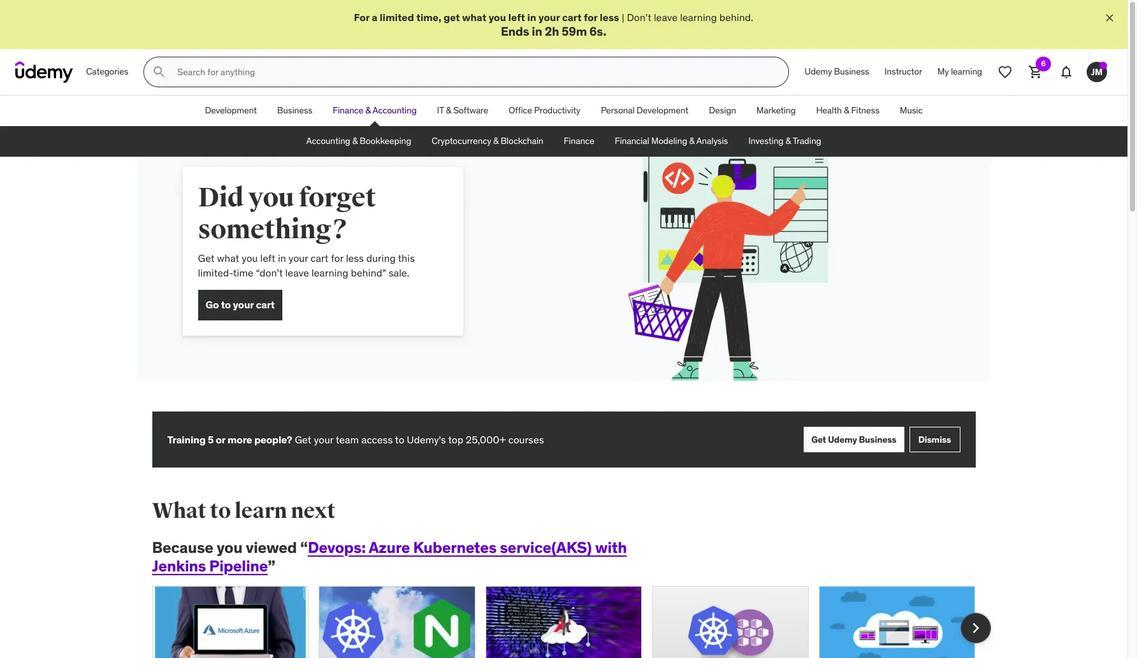 Task type: describe. For each thing, give the bounding box(es) containing it.
close image
[[1104, 11, 1117, 24]]

development link
[[195, 96, 267, 126]]

& for cryptocurrency
[[494, 135, 499, 147]]

training
[[167, 434, 206, 446]]

music link
[[890, 96, 933, 126]]

training 5 or more people? get your team access to udemy's top 25,000+ courses
[[167, 434, 544, 446]]

jenkins
[[152, 557, 206, 577]]

learning inside did you forget something? get what you left in your cart for less during this limited-time "don't leave learning behind" sale.
[[312, 266, 349, 279]]

office productivity link
[[499, 96, 591, 126]]

you have alerts image
[[1100, 62, 1108, 70]]

it
[[437, 105, 444, 116]]

categories
[[86, 66, 128, 77]]

submit search image
[[152, 65, 167, 80]]

cryptocurrency
[[432, 135, 492, 147]]

design
[[709, 105, 737, 116]]

to for go to your cart
[[221, 299, 231, 311]]

your inside did you forget something? get what you left in your cart for less during this limited-time "don't leave learning behind" sale.
[[289, 252, 308, 265]]

this
[[398, 252, 415, 265]]

financial modeling & analysis link
[[605, 126, 739, 157]]

azure
[[369, 538, 410, 558]]

Search for anything text field
[[175, 61, 774, 83]]

& for finance
[[366, 105, 371, 116]]

marketing link
[[747, 96, 806, 126]]

trading
[[793, 135, 822, 147]]

team
[[336, 434, 359, 446]]

did you forget something? get what you left in your cart for less during this limited-time "don't leave learning behind" sale.
[[198, 182, 415, 279]]

finance link
[[554, 126, 605, 157]]

productivity
[[534, 105, 581, 116]]

"don't
[[256, 266, 283, 279]]

modeling
[[652, 135, 688, 147]]

my learning link
[[930, 57, 991, 87]]

jm
[[1092, 66, 1103, 78]]

to for what to learn next
[[210, 498, 231, 525]]

go to your cart link
[[198, 290, 283, 321]]

fitness
[[852, 105, 880, 116]]

something?
[[198, 214, 348, 246]]

finance for finance & accounting
[[333, 105, 364, 116]]

my learning
[[938, 66, 983, 77]]

ends
[[501, 24, 530, 39]]

viewed
[[246, 538, 297, 558]]

|
[[622, 11, 625, 24]]

in for limited
[[528, 11, 537, 24]]

it & software link
[[427, 96, 499, 126]]

you down what to learn next
[[217, 538, 243, 558]]

limited-
[[198, 266, 233, 279]]

get udemy business
[[812, 434, 897, 446]]

"
[[300, 538, 308, 558]]

office productivity
[[509, 105, 581, 116]]

.
[[603, 24, 607, 39]]

limited
[[380, 11, 414, 24]]

for
[[354, 11, 370, 24]]

what for something?
[[217, 252, 239, 265]]

jm link
[[1082, 57, 1113, 87]]

less for time,
[[600, 11, 620, 24]]

6
[[1042, 59, 1046, 68]]

udemy inside udemy business link
[[805, 66, 833, 77]]

shopping cart with 6 items image
[[1029, 65, 1044, 80]]

investing
[[749, 135, 784, 147]]

cart inside 'link'
[[256, 299, 275, 311]]

personal development
[[601, 105, 689, 116]]

& for it
[[446, 105, 452, 116]]

cart for time,
[[562, 11, 582, 24]]

learning inside 'for a limited time, get what you left in your cart for less | don't leave learning behind. ends in 2h 59m 6s .'
[[681, 11, 717, 24]]

2 horizontal spatial get
[[812, 434, 827, 446]]

personal development link
[[591, 96, 699, 126]]

5
[[208, 434, 214, 446]]

for for something?
[[331, 252, 344, 265]]

time,
[[417, 11, 442, 24]]

music
[[900, 105, 923, 116]]

your inside 'link'
[[233, 299, 254, 311]]

because
[[152, 538, 214, 558]]

business link
[[267, 96, 323, 126]]

next
[[291, 498, 336, 525]]

people?
[[254, 434, 292, 446]]

left for time,
[[509, 11, 525, 24]]

what for time,
[[462, 11, 487, 24]]

& for investing
[[786, 135, 791, 147]]

or
[[216, 434, 226, 446]]

accounting & bookkeeping
[[306, 135, 412, 147]]

instructor
[[885, 66, 923, 77]]

go
[[206, 299, 219, 311]]

wishlist image
[[998, 65, 1013, 80]]

you inside 'for a limited time, get what you left in your cart for less | don't leave learning behind. ends in 2h 59m 6s .'
[[489, 11, 506, 24]]

finance & accounting link
[[323, 96, 427, 126]]

finance & accounting
[[333, 105, 417, 116]]

devops: azure kubernetes service(aks) with jenkins pipeline link
[[152, 538, 627, 577]]

during
[[367, 252, 396, 265]]

my
[[938, 66, 950, 77]]



Task type: vqa. For each thing, say whether or not it's contained in the screenshot.
Azure
yes



Task type: locate. For each thing, give the bounding box(es) containing it.
0 vertical spatial udemy
[[805, 66, 833, 77]]

bookkeeping
[[360, 135, 412, 147]]

& for health
[[844, 105, 850, 116]]

because you viewed "
[[152, 538, 308, 558]]

& left trading
[[786, 135, 791, 147]]

get
[[444, 11, 460, 24]]

1 horizontal spatial accounting
[[373, 105, 417, 116]]

you up time
[[242, 252, 258, 265]]

you up ends
[[489, 11, 506, 24]]

service(aks)
[[500, 538, 592, 558]]

design link
[[699, 96, 747, 126]]

what to learn next
[[152, 498, 336, 525]]

categories button
[[78, 57, 136, 87]]

0 horizontal spatial get
[[198, 252, 215, 265]]

0 horizontal spatial what
[[217, 252, 239, 265]]

left up ends
[[509, 11, 525, 24]]

1 development from the left
[[205, 105, 257, 116]]

your right go
[[233, 299, 254, 311]]

udemy's
[[407, 434, 446, 446]]

get inside did you forget something? get what you left in your cart for less during this limited-time "don't leave learning behind" sale.
[[198, 252, 215, 265]]

1 horizontal spatial leave
[[654, 11, 678, 24]]

health
[[817, 105, 842, 116]]

0 horizontal spatial left
[[260, 252, 276, 265]]

less left |
[[600, 11, 620, 24]]

accounting
[[373, 105, 417, 116], [306, 135, 351, 147]]

notifications image
[[1059, 65, 1075, 80]]

left up the "don't
[[260, 252, 276, 265]]

blockchain
[[501, 135, 544, 147]]

did
[[198, 182, 244, 214]]

2 vertical spatial learning
[[312, 266, 349, 279]]

what inside 'for a limited time, get what you left in your cart for less | don't leave learning behind. ends in 2h 59m 6s .'
[[462, 11, 487, 24]]

finance down productivity
[[564, 135, 595, 147]]

accounting down business link at the left of the page
[[306, 135, 351, 147]]

what right get
[[462, 11, 487, 24]]

0 horizontal spatial less
[[346, 252, 364, 265]]

0 vertical spatial learning
[[681, 11, 717, 24]]

less inside 'for a limited time, get what you left in your cart for less | don't leave learning behind. ends in 2h 59m 6s .'
[[600, 11, 620, 24]]

leave right the "don't
[[285, 266, 309, 279]]

1 horizontal spatial finance
[[564, 135, 595, 147]]

6 link
[[1021, 57, 1052, 87]]

your
[[539, 11, 560, 24], [289, 252, 308, 265], [233, 299, 254, 311], [314, 434, 334, 446]]

behind"
[[351, 266, 386, 279]]

2 vertical spatial cart
[[256, 299, 275, 311]]

health & fitness
[[817, 105, 880, 116]]

0 horizontal spatial finance
[[333, 105, 364, 116]]

left inside did you forget something? get what you left in your cart for less during this limited-time "don't leave learning behind" sale.
[[260, 252, 276, 265]]

devops:
[[308, 538, 366, 558]]

cart down something?
[[311, 252, 329, 265]]

to right go
[[221, 299, 231, 311]]

0 horizontal spatial accounting
[[306, 135, 351, 147]]

less up the behind"
[[346, 252, 364, 265]]

1 vertical spatial accounting
[[306, 135, 351, 147]]

0 vertical spatial what
[[462, 11, 487, 24]]

don't
[[627, 11, 652, 24]]

& left analysis
[[690, 135, 695, 147]]

& for accounting
[[353, 135, 358, 147]]

to inside 'link'
[[221, 299, 231, 311]]

udemy
[[805, 66, 833, 77], [828, 434, 858, 446]]

0 vertical spatial to
[[221, 299, 231, 311]]

1 horizontal spatial less
[[600, 11, 620, 24]]

1 horizontal spatial learning
[[681, 11, 717, 24]]

1 vertical spatial left
[[260, 252, 276, 265]]

& left the blockchain at the top of page
[[494, 135, 499, 147]]

0 horizontal spatial leave
[[285, 266, 309, 279]]

devops: azure kubernetes service(aks) with jenkins pipeline
[[152, 538, 627, 577]]

to right access
[[395, 434, 405, 446]]

"
[[268, 557, 275, 577]]

what
[[462, 11, 487, 24], [217, 252, 239, 265]]

leave inside 'for a limited time, get what you left in your cart for less | don't leave learning behind. ends in 2h 59m 6s .'
[[654, 11, 678, 24]]

1 horizontal spatial get
[[295, 434, 312, 446]]

cart
[[562, 11, 582, 24], [311, 252, 329, 265], [256, 299, 275, 311]]

1 vertical spatial finance
[[564, 135, 595, 147]]

for for time,
[[584, 11, 598, 24]]

time
[[233, 266, 254, 279]]

1 horizontal spatial cart
[[311, 252, 329, 265]]

leave
[[654, 11, 678, 24], [285, 266, 309, 279]]

to
[[221, 299, 231, 311], [395, 434, 405, 446], [210, 498, 231, 525]]

cryptocurrency & blockchain link
[[422, 126, 554, 157]]

cart inside did you forget something? get what you left in your cart for less during this limited-time "don't leave learning behind" sale.
[[311, 252, 329, 265]]

udemy business
[[805, 66, 870, 77]]

what
[[152, 498, 206, 525]]

business
[[835, 66, 870, 77], [277, 105, 313, 116], [859, 434, 897, 446]]

&
[[366, 105, 371, 116], [446, 105, 452, 116], [844, 105, 850, 116], [353, 135, 358, 147], [494, 135, 499, 147], [690, 135, 695, 147], [786, 135, 791, 147]]

for inside did you forget something? get what you left in your cart for less during this limited-time "don't leave learning behind" sale.
[[331, 252, 344, 265]]

finance
[[333, 105, 364, 116], [564, 135, 595, 147]]

1 vertical spatial cart
[[311, 252, 329, 265]]

1 vertical spatial less
[[346, 252, 364, 265]]

learning right my
[[952, 66, 983, 77]]

0 vertical spatial cart
[[562, 11, 582, 24]]

finance for finance
[[564, 135, 595, 147]]

in
[[528, 11, 537, 24], [532, 24, 543, 39], [278, 252, 286, 265]]

less for something?
[[346, 252, 364, 265]]

a
[[372, 11, 378, 24]]

1 horizontal spatial what
[[462, 11, 487, 24]]

financial
[[615, 135, 650, 147]]

udemy inside 'get udemy business' link
[[828, 434, 858, 446]]

1 vertical spatial leave
[[285, 266, 309, 279]]

office
[[509, 105, 532, 116]]

for inside 'for a limited time, get what you left in your cart for less | don't leave learning behind. ends in 2h 59m 6s .'
[[584, 11, 598, 24]]

learning
[[681, 11, 717, 24], [952, 66, 983, 77], [312, 266, 349, 279]]

behind.
[[720, 11, 754, 24]]

in for forget
[[278, 252, 286, 265]]

sale.
[[389, 266, 410, 279]]

financial modeling & analysis
[[615, 135, 729, 147]]

1 horizontal spatial left
[[509, 11, 525, 24]]

in right ends
[[532, 24, 543, 39]]

learning left the behind"
[[312, 266, 349, 279]]

25,000+
[[466, 434, 506, 446]]

carousel element
[[152, 587, 991, 659]]

& right health
[[844, 105, 850, 116]]

left
[[509, 11, 525, 24], [260, 252, 276, 265]]

cart inside 'for a limited time, get what you left in your cart for less | don't leave learning behind. ends in 2h 59m 6s .'
[[562, 11, 582, 24]]

marketing
[[757, 105, 796, 116]]

0 vertical spatial leave
[[654, 11, 678, 24]]

personal
[[601, 105, 635, 116]]

your inside 'for a limited time, get what you left in your cart for less | don't leave learning behind. ends in 2h 59m 6s .'
[[539, 11, 560, 24]]

1 horizontal spatial for
[[584, 11, 598, 24]]

analysis
[[697, 135, 729, 147]]

cryptocurrency & blockchain
[[432, 135, 544, 147]]

leave inside did you forget something? get what you left in your cart for less during this limited-time "don't leave learning behind" sale.
[[285, 266, 309, 279]]

more
[[228, 434, 252, 446]]

left inside 'for a limited time, get what you left in your cart for less | don't leave learning behind. ends in 2h 59m 6s .'
[[509, 11, 525, 24]]

2 horizontal spatial cart
[[562, 11, 582, 24]]

0 vertical spatial left
[[509, 11, 525, 24]]

0 vertical spatial for
[[584, 11, 598, 24]]

2h 59m 6s
[[545, 24, 603, 39]]

2 development from the left
[[637, 105, 689, 116]]

what up the limited-
[[217, 252, 239, 265]]

courses
[[509, 434, 544, 446]]

less inside did you forget something? get what you left in your cart for less during this limited-time "don't leave learning behind" sale.
[[346, 252, 364, 265]]

investing & trading link
[[739, 126, 832, 157]]

accounting & bookkeeping link
[[296, 126, 422, 157]]

learn
[[235, 498, 287, 525]]

software
[[454, 105, 489, 116]]

forget
[[299, 182, 376, 214]]

1 vertical spatial what
[[217, 252, 239, 265]]

1 vertical spatial for
[[331, 252, 344, 265]]

& left "bookkeeping"
[[353, 135, 358, 147]]

for a limited time, get what you left in your cart for less | don't leave learning behind. ends in 2h 59m 6s .
[[354, 11, 754, 39]]

1 vertical spatial udemy
[[828, 434, 858, 446]]

cart down the "don't
[[256, 299, 275, 311]]

2 vertical spatial to
[[210, 498, 231, 525]]

go to your cart
[[206, 299, 275, 311]]

0 vertical spatial accounting
[[373, 105, 417, 116]]

for left during
[[331, 252, 344, 265]]

health & fitness link
[[806, 96, 890, 126]]

2 horizontal spatial learning
[[952, 66, 983, 77]]

your up 2h 59m 6s
[[539, 11, 560, 24]]

it & software
[[437, 105, 489, 116]]

your down something?
[[289, 252, 308, 265]]

0 vertical spatial business
[[835, 66, 870, 77]]

instructor link
[[877, 57, 930, 87]]

accounting up "bookkeeping"
[[373, 105, 417, 116]]

your left team on the bottom of the page
[[314, 434, 334, 446]]

access
[[362, 434, 393, 446]]

1 horizontal spatial development
[[637, 105, 689, 116]]

with
[[595, 538, 627, 558]]

2 vertical spatial business
[[859, 434, 897, 446]]

next image
[[966, 619, 986, 639]]

0 horizontal spatial learning
[[312, 266, 349, 279]]

finance up accounting & bookkeeping
[[333, 105, 364, 116]]

cart for something?
[[311, 252, 329, 265]]

you right did
[[249, 182, 294, 214]]

& up accounting & bookkeeping
[[366, 105, 371, 116]]

in up the "don't
[[278, 252, 286, 265]]

to up the 'because you viewed "'
[[210, 498, 231, 525]]

0 vertical spatial finance
[[333, 105, 364, 116]]

udemy business link
[[797, 57, 877, 87]]

1 vertical spatial business
[[277, 105, 313, 116]]

what inside did you forget something? get what you left in your cart for less during this limited-time "don't leave learning behind" sale.
[[217, 252, 239, 265]]

dismiss button
[[910, 427, 961, 453]]

learning left 'behind.'
[[681, 11, 717, 24]]

cart up 2h 59m 6s
[[562, 11, 582, 24]]

for up 2h 59m 6s
[[584, 11, 598, 24]]

investing & trading
[[749, 135, 822, 147]]

dismiss
[[919, 434, 952, 446]]

in up ends
[[528, 11, 537, 24]]

leave right don't
[[654, 11, 678, 24]]

in inside did you forget something? get what you left in your cart for less during this limited-time "don't leave learning behind" sale.
[[278, 252, 286, 265]]

left for something?
[[260, 252, 276, 265]]

0 vertical spatial less
[[600, 11, 620, 24]]

0 horizontal spatial development
[[205, 105, 257, 116]]

udemy image
[[15, 61, 73, 83]]

0 horizontal spatial for
[[331, 252, 344, 265]]

1 vertical spatial learning
[[952, 66, 983, 77]]

1 vertical spatial to
[[395, 434, 405, 446]]

& right it
[[446, 105, 452, 116]]

0 horizontal spatial cart
[[256, 299, 275, 311]]



